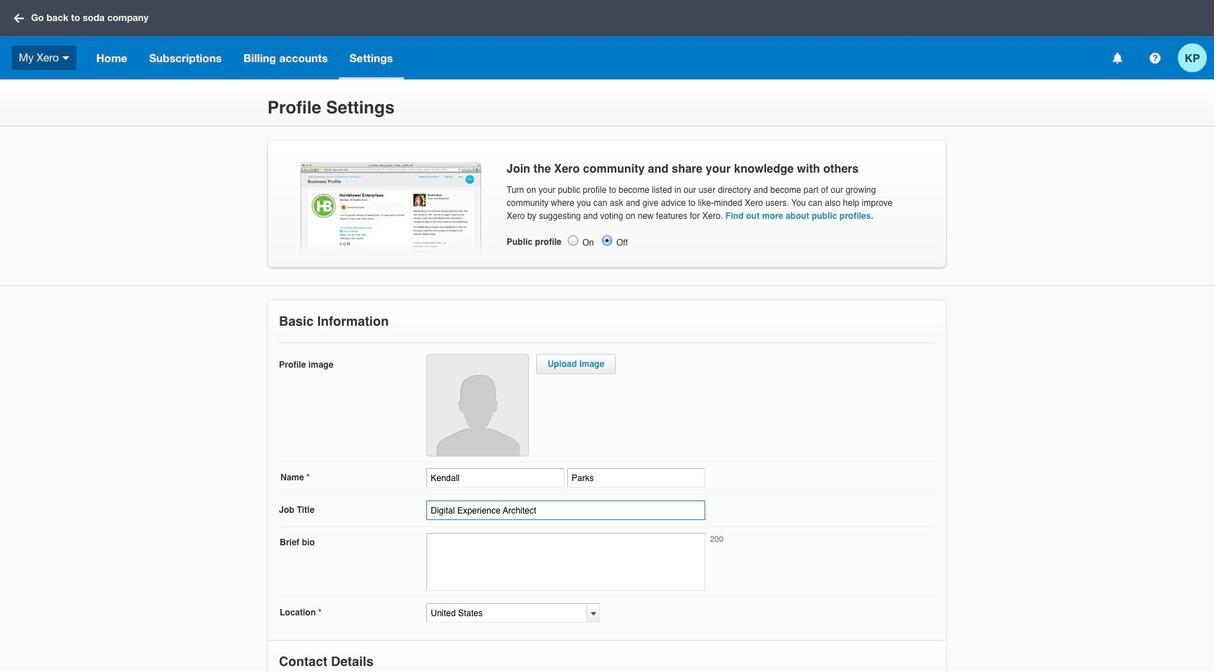 Task type: locate. For each thing, give the bounding box(es) containing it.
svg image
[[62, 56, 70, 60]]

banner
[[0, 0, 1214, 79]]

0 horizontal spatial svg image
[[14, 13, 24, 23]]

None text field
[[426, 533, 705, 591], [426, 603, 587, 623], [426, 533, 705, 591], [426, 603, 587, 623]]

2 horizontal spatial svg image
[[1149, 52, 1160, 63]]

None text field
[[426, 501, 705, 520]]

1 horizontal spatial svg image
[[1113, 52, 1122, 63]]

svg image
[[14, 13, 24, 23], [1113, 52, 1122, 63], [1149, 52, 1160, 63]]

None button
[[567, 234, 580, 247], [601, 234, 614, 247], [567, 234, 580, 247], [601, 234, 614, 247]]



Task type: describe. For each thing, give the bounding box(es) containing it.
Last text field
[[567, 468, 705, 488]]

First text field
[[426, 468, 564, 488]]



Task type: vqa. For each thing, say whether or not it's contained in the screenshot.
leftmost svg image
yes



